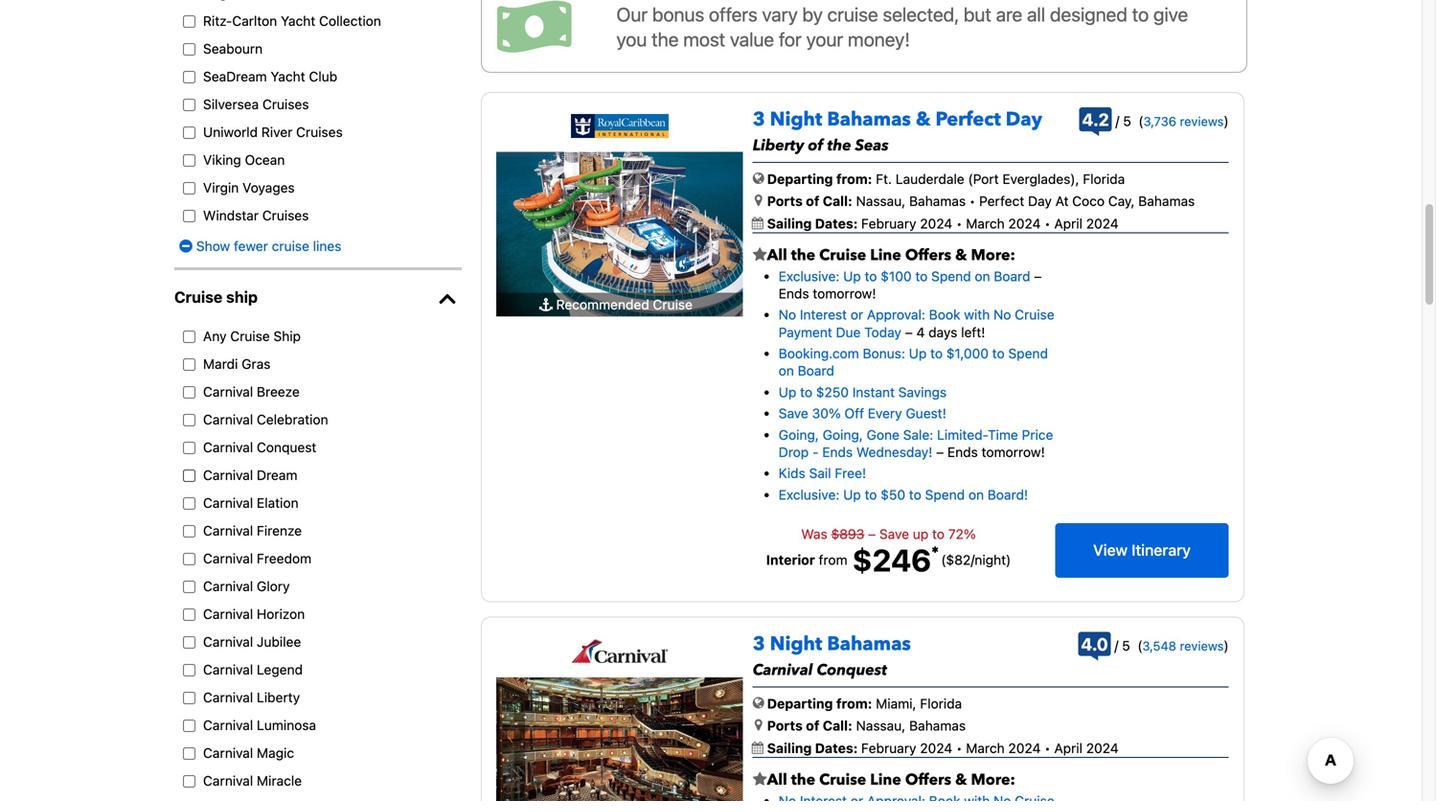 Task type: describe. For each thing, give the bounding box(es) containing it.
for
[[779, 28, 802, 50]]

savings
[[899, 384, 947, 400]]

map marker image for 3 night bahamas & perfect day
[[755, 194, 763, 207]]

our bonus offers vary by cruise selected, but are all designed to give you the most value for your money!
[[617, 3, 1188, 50]]

up inside kids sail free! exclusive: up to $50 to spend on board!
[[844, 487, 861, 503]]

& for 3 night bahamas
[[956, 770, 967, 791]]

calendar image for 3 night bahamas
[[752, 742, 764, 754]]

the right star image
[[791, 245, 816, 266]]

on inside booking.com bonus: up to $1,000 to spend on board up to $250 instant savings save 30% off every guest!
[[779, 363, 794, 379]]

give
[[1154, 3, 1188, 25]]

save 30% off every guest! link
[[779, 406, 947, 421]]

Carnival Liberty checkbox
[[178, 692, 200, 704]]

bahamas down miami,
[[909, 718, 966, 734]]

3 for carnival
[[753, 631, 765, 658]]

1 vertical spatial cruises
[[296, 124, 343, 140]]

to right $100
[[916, 268, 928, 284]]

carnival inside 3 night bahamas carnival conquest
[[753, 660, 813, 681]]

seabourn
[[203, 41, 263, 56]]

carnival luminosa
[[203, 717, 316, 733]]

april for 3 night bahamas & perfect day
[[1055, 215, 1083, 231]]

0 horizontal spatial conquest
[[257, 439, 317, 455]]

Carnival Jubilee checkbox
[[178, 636, 200, 649]]

the right star icon
[[791, 770, 816, 791]]

chevron down image
[[433, 289, 462, 308]]

sailing dates: for 3 night bahamas
[[767, 740, 861, 756]]

night for carnival
[[770, 631, 823, 658]]

seas
[[855, 135, 889, 156]]

february 2024 • march 2024 • april 2024 for 3 night bahamas & perfect day
[[861, 215, 1119, 231]]

– right the $893
[[868, 526, 876, 542]]

voyages
[[243, 180, 295, 195]]

sale:
[[903, 427, 934, 443]]

asterisk image
[[932, 546, 939, 554]]

carnival legend
[[203, 662, 303, 677]]

free!
[[835, 465, 866, 481]]

3,736 reviews link
[[1144, 114, 1224, 129]]

vary
[[762, 3, 798, 25]]

from
[[819, 552, 848, 568]]

$893
[[831, 526, 865, 542]]

are
[[996, 3, 1023, 25]]

Windstar Cruises checkbox
[[178, 210, 200, 222]]

of inside 3 night bahamas & perfect day liberty of the seas
[[808, 135, 824, 156]]

approval:
[[867, 307, 926, 323]]

price
[[1022, 427, 1054, 443]]

all the cruise line offers & more: for 3 night bahamas & perfect day
[[767, 245, 1016, 266]]

Silversea Cruises checkbox
[[178, 99, 200, 111]]

sailing for 3 night bahamas & perfect day
[[767, 215, 812, 231]]

departing for 3 night bahamas
[[767, 696, 833, 711]]

view itinerary
[[1093, 541, 1191, 559]]

of for 3 night bahamas & perfect day
[[806, 193, 820, 209]]

march for 3 night bahamas & perfect day
[[966, 215, 1005, 231]]

ship
[[226, 288, 258, 306]]

ports for 3 night bahamas
[[767, 718, 803, 734]]

recommended
[[556, 297, 649, 312]]

exclusive: up to $100 to spend on board
[[779, 268, 1031, 284]]

star image
[[753, 772, 767, 787]]

our
[[617, 3, 648, 25]]

carnival for carnival freedom
[[203, 550, 253, 566]]

& for 3 night bahamas & perfect day
[[956, 245, 967, 266]]

reviews for 3 night bahamas
[[1180, 639, 1224, 653]]

booking.com bonus: up to $1,000 to spend on board up to $250 instant savings save 30% off every guest!
[[779, 346, 1048, 421]]

february 2024 • march 2024 • april 2024 for 3 night bahamas
[[861, 740, 1119, 756]]

save inside booking.com bonus: up to $1,000 to spend on board up to $250 instant savings save 30% off every guest!
[[779, 406, 809, 421]]

– for spend
[[1034, 268, 1042, 284]]

carnival for carnival firenze
[[203, 523, 253, 538]]

all for 3 night bahamas
[[767, 770, 788, 791]]

globe image for 3 night bahamas & perfect day
[[753, 171, 765, 185]]

interior from $246
[[766, 542, 932, 578]]

$1,000
[[947, 346, 989, 361]]

at
[[1056, 193, 1069, 209]]

nassau, for nassau, bahamas
[[856, 718, 906, 734]]

4.0 / 5 ( 3,548 reviews )
[[1081, 634, 1229, 655]]

carnival for carnival magic
[[203, 745, 253, 761]]

sailing for 3 night bahamas
[[767, 740, 812, 756]]

dream
[[257, 467, 298, 483]]

Carnival Horizon checkbox
[[178, 608, 200, 621]]

cruises for windstar cruises
[[262, 207, 309, 223]]

nassau, bahamas • perfect day at coco cay, bahamas
[[856, 193, 1195, 209]]

Carnival Miracle checkbox
[[178, 775, 200, 788]]

$246
[[853, 542, 932, 578]]

1 vertical spatial perfect
[[980, 193, 1025, 209]]

seadream
[[203, 68, 267, 84]]

Carnival Celebration checkbox
[[178, 414, 200, 426]]

left!
[[961, 324, 986, 340]]

tomorrow! for to
[[813, 286, 876, 301]]

ritz-
[[203, 13, 232, 29]]

carnival breeze
[[203, 384, 300, 399]]

Ritz-Carlton Yacht Collection checkbox
[[178, 15, 200, 28]]

club
[[309, 68, 337, 84]]

mardi
[[203, 356, 238, 372]]

bonus
[[653, 3, 705, 25]]

4.2
[[1082, 109, 1110, 130]]

from: for 3 night bahamas
[[837, 696, 872, 711]]

guest!
[[906, 406, 947, 421]]

from: for 3 night bahamas & perfect day
[[837, 171, 872, 187]]

magic
[[257, 745, 294, 761]]

carnival celebration
[[203, 411, 328, 427]]

1 vertical spatial /
[[971, 552, 975, 568]]

offers
[[709, 3, 758, 25]]

river
[[261, 124, 293, 140]]

map marker image for 3 night bahamas
[[755, 718, 763, 732]]

1 horizontal spatial board
[[994, 268, 1031, 284]]

Virgin Voyages checkbox
[[178, 182, 200, 194]]

viking ocean
[[203, 152, 285, 168]]

jubilee
[[257, 634, 301, 650]]

( for 3 night bahamas
[[1138, 638, 1143, 654]]

view itinerary link
[[1056, 523, 1229, 578]]

kids
[[779, 465, 806, 481]]

carnival for carnival legend
[[203, 662, 253, 677]]

gone
[[867, 427, 900, 443]]

3 night bahamas & perfect day liberty of the seas
[[753, 106, 1043, 156]]

carnival conquest
[[203, 439, 317, 455]]

or
[[851, 307, 864, 323]]

kids sail free! link
[[779, 465, 866, 481]]

cay,
[[1109, 193, 1135, 209]]

all the cruise line offers & more: for 3 night bahamas
[[767, 770, 1016, 791]]

2 no from the left
[[994, 307, 1011, 323]]

Seabourn checkbox
[[178, 43, 200, 55]]

time
[[988, 427, 1019, 443]]

ports of call: for 3 night bahamas & perfect day
[[767, 193, 853, 209]]

4
[[917, 324, 925, 340]]

1 going, from the left
[[779, 427, 819, 443]]

carnival cruise line image
[[571, 639, 669, 664]]

3 night bahamas carnival conquest
[[753, 631, 911, 681]]

going, going, gone sale: limited-time price drop - ends wednesday! link
[[779, 427, 1054, 460]]

the inside our bonus offers vary by cruise selected, but are all designed to give you the most value for your money!
[[652, 28, 679, 50]]

(port
[[968, 171, 999, 187]]

0 vertical spatial spend
[[932, 268, 971, 284]]

exclusive: up to $100 to spend on board link
[[779, 268, 1031, 284]]

carnival for carnival luminosa
[[203, 717, 253, 733]]

Any Cruise Ship checkbox
[[178, 330, 200, 343]]

5 for 3 night bahamas & perfect day
[[1123, 113, 1132, 129]]

ship
[[274, 328, 301, 344]]

view
[[1093, 541, 1128, 559]]

to left $250
[[800, 384, 813, 400]]

1 vertical spatial yacht
[[271, 68, 305, 84]]

carnival for carnival breeze
[[203, 384, 253, 399]]

to right $50
[[909, 487, 922, 503]]

nassau, for nassau, bahamas • perfect day at coco cay, bahamas
[[856, 193, 906, 209]]

anchor image
[[539, 298, 553, 311]]

to up asterisk image
[[933, 526, 945, 542]]

conquest inside 3 night bahamas carnival conquest
[[817, 660, 887, 681]]

0 vertical spatial florida
[[1083, 171, 1125, 187]]

silversea cruises
[[203, 96, 309, 112]]

night)
[[975, 552, 1011, 568]]

collection
[[319, 13, 381, 29]]

1 no from the left
[[779, 307, 796, 323]]

Carnival Breeze checkbox
[[178, 386, 200, 399]]

today
[[865, 324, 902, 340]]

instant
[[853, 384, 895, 400]]

cruise up gras
[[230, 328, 270, 344]]

3,736
[[1144, 114, 1177, 129]]

coco
[[1073, 193, 1105, 209]]

3,548
[[1143, 639, 1177, 653]]

Carnival Elation checkbox
[[178, 497, 200, 510]]

calendar image for 3 night bahamas & perfect day
[[752, 217, 764, 229]]

Carnival Dream checkbox
[[178, 469, 200, 482]]

up up or
[[844, 268, 861, 284]]

3 for &
[[753, 106, 765, 133]]

show
[[196, 238, 230, 254]]

($82 / night)
[[941, 552, 1011, 568]]

cruise inside no interest or approval: book with no cruise payment due today
[[1015, 307, 1055, 323]]

up left $250
[[779, 384, 797, 400]]

march for 3 night bahamas
[[966, 740, 1005, 756]]

money!
[[848, 28, 910, 50]]

booking.com
[[779, 346, 859, 361]]

miami,
[[876, 696, 917, 711]]

luminosa
[[257, 717, 316, 733]]

star image
[[753, 247, 767, 263]]

up
[[913, 526, 929, 542]]

seadream yacht club
[[203, 68, 337, 84]]

-
[[813, 444, 819, 460]]

0 horizontal spatial florida
[[920, 696, 962, 711]]

carnival jubilee
[[203, 634, 301, 650]]

book
[[929, 307, 961, 323]]



Task type: locate. For each thing, give the bounding box(es) containing it.
on
[[975, 268, 990, 284], [779, 363, 794, 379], [969, 487, 984, 503]]

0 vertical spatial save
[[779, 406, 809, 421]]

2 nassau, from the top
[[856, 718, 906, 734]]

dates: down seas
[[815, 215, 858, 231]]

bahamas inside 3 night bahamas & perfect day liberty of the seas
[[827, 106, 911, 133]]

0 vertical spatial line
[[870, 245, 902, 266]]

carnival down carnival magic
[[203, 773, 253, 789]]

2 more: from the top
[[971, 770, 1016, 791]]

yacht left club
[[271, 68, 305, 84]]

april
[[1055, 215, 1083, 231], [1055, 740, 1083, 756]]

ports of call: for 3 night bahamas
[[767, 718, 853, 734]]

1 horizontal spatial tomorrow!
[[982, 444, 1045, 460]]

cruise inside our bonus offers vary by cruise selected, but are all designed to give you the most value for your money!
[[828, 3, 878, 25]]

of for 3 night bahamas
[[806, 718, 820, 734]]

carnival up carnival liberty
[[203, 662, 253, 677]]

windstar
[[203, 207, 259, 223]]

from: left miami,
[[837, 696, 872, 711]]

1 vertical spatial offers
[[905, 770, 952, 791]]

all the cruise line offers & more: up $100
[[767, 245, 1016, 266]]

spend inside kids sail free! exclusive: up to $50 to spend on board!
[[925, 487, 965, 503]]

1 ports from the top
[[767, 193, 803, 209]]

offers for 3 night bahamas & perfect day
[[905, 245, 952, 266]]

celebration
[[257, 411, 328, 427]]

carnival for carnival conquest
[[203, 439, 253, 455]]

1 calendar image from the top
[[752, 217, 764, 229]]

1 vertical spatial night
[[770, 631, 823, 658]]

0 vertical spatial nassau,
[[856, 193, 906, 209]]

2 vertical spatial cruises
[[262, 207, 309, 223]]

departing for 3 night bahamas & perfect day
[[767, 171, 833, 187]]

all for 3 night bahamas & perfect day
[[767, 245, 788, 266]]

0 vertical spatial )
[[1224, 113, 1229, 129]]

the
[[652, 28, 679, 50], [828, 135, 852, 156], [791, 245, 816, 266], [791, 770, 816, 791]]

2 going, from the left
[[823, 427, 863, 443]]

tomorrow! up or
[[813, 286, 876, 301]]

Mardi Gras checkbox
[[178, 358, 200, 371]]

2 globe image from the top
[[753, 696, 765, 710]]

1 february 2024 • march 2024 • april 2024 from the top
[[861, 215, 1119, 231]]

/ for 3 night bahamas & perfect day
[[1116, 113, 1120, 129]]

ports
[[767, 193, 803, 209], [767, 718, 803, 734]]

0 vertical spatial /
[[1116, 113, 1120, 129]]

0 vertical spatial sailing
[[767, 215, 812, 231]]

cruises for silversea cruises
[[262, 96, 309, 112]]

1 vertical spatial all the cruise line offers & more:
[[767, 770, 1016, 791]]

carnival for carnival horizon
[[203, 606, 253, 622]]

2 dates: from the top
[[815, 740, 858, 756]]

( inside 4.0 / 5 ( 3,548 reviews )
[[1138, 638, 1143, 654]]

2 sailing from the top
[[767, 740, 812, 756]]

to right $1,000 at the right of page
[[993, 346, 1005, 361]]

0 vertical spatial ports of call:
[[767, 193, 853, 209]]

cruises right river
[[296, 124, 343, 140]]

carnival miracle
[[203, 773, 302, 789]]

0 vertical spatial call:
[[823, 193, 853, 209]]

1 vertical spatial liberty
[[257, 689, 300, 705]]

1 horizontal spatial ends
[[823, 444, 853, 460]]

reviews
[[1180, 114, 1224, 129], [1180, 639, 1224, 653]]

1 reviews from the top
[[1180, 114, 1224, 129]]

1 vertical spatial line
[[870, 770, 902, 791]]

1 vertical spatial spend
[[1009, 346, 1048, 361]]

firenze
[[257, 523, 302, 538]]

call: for 3 night bahamas
[[823, 718, 853, 734]]

/ for 3 night bahamas
[[1115, 638, 1119, 654]]

the inside 3 night bahamas & perfect day liberty of the seas
[[828, 135, 852, 156]]

from: left ft. at the right
[[837, 171, 872, 187]]

carnival up carnival dream
[[203, 439, 253, 455]]

exclusive: up interest
[[779, 268, 840, 284]]

Carnival Firenze checkbox
[[178, 525, 200, 537]]

1 horizontal spatial going,
[[823, 427, 863, 443]]

– left 4
[[905, 324, 913, 340]]

no right with
[[994, 307, 1011, 323]]

2 ) from the top
[[1224, 638, 1229, 654]]

2 april from the top
[[1055, 740, 1083, 756]]

most
[[684, 28, 726, 50]]

& inside 3 night bahamas & perfect day liberty of the seas
[[916, 106, 931, 133]]

2 offers from the top
[[905, 770, 952, 791]]

no up payment
[[779, 307, 796, 323]]

ends inside going, going, gone sale: limited-time price drop - ends wednesday!
[[823, 444, 853, 460]]

on left board!
[[969, 487, 984, 503]]

1 vertical spatial march
[[966, 740, 1005, 756]]

2 calendar image from the top
[[752, 742, 764, 754]]

0 vertical spatial 3
[[753, 106, 765, 133]]

carnival conquest image
[[496, 678, 743, 801]]

5 for 3 night bahamas
[[1122, 638, 1131, 654]]

1 vertical spatial conquest
[[817, 660, 887, 681]]

– for with
[[905, 324, 913, 340]]

viking
[[203, 152, 241, 168]]

night
[[770, 106, 823, 133], [770, 631, 823, 658]]

night down interior
[[770, 631, 823, 658]]

departing from: ft. lauderdale (port everglades), florida
[[767, 171, 1125, 187]]

carnival for carnival celebration
[[203, 411, 253, 427]]

day inside 3 night bahamas & perfect day liberty of the seas
[[1006, 106, 1043, 133]]

0 vertical spatial liberty
[[753, 135, 804, 156]]

0 vertical spatial dates:
[[815, 215, 858, 231]]

1 vertical spatial tomorrow!
[[982, 444, 1045, 460]]

0 horizontal spatial ends
[[779, 286, 809, 301]]

1 vertical spatial day
[[1028, 193, 1052, 209]]

carnival glory
[[203, 578, 290, 594]]

SeaDream Yacht Club checkbox
[[178, 71, 200, 83]]

1 vertical spatial april
[[1055, 740, 1083, 756]]

1 horizontal spatial cruise
[[828, 3, 878, 25]]

1 dates: from the top
[[815, 215, 858, 231]]

spend up 72%
[[925, 487, 965, 503]]

1 horizontal spatial save
[[880, 526, 910, 542]]

1 vertical spatial call:
[[823, 718, 853, 734]]

liberty down legend
[[257, 689, 300, 705]]

night down for
[[770, 106, 823, 133]]

1 vertical spatial on
[[779, 363, 794, 379]]

0 vertical spatial (
[[1139, 113, 1144, 129]]

carnival firenze
[[203, 523, 302, 538]]

0 vertical spatial february 2024 • march 2024 • april 2024
[[861, 215, 1119, 231]]

spend inside booking.com bonus: up to $1,000 to spend on board up to $250 instant savings save 30% off every guest!
[[1009, 346, 1048, 361]]

february down ft. at the right
[[861, 215, 917, 231]]

1 vertical spatial february
[[861, 740, 917, 756]]

cruise up or
[[820, 245, 867, 266]]

night inside 3 night bahamas & perfect day liberty of the seas
[[770, 106, 823, 133]]

spend up book
[[932, 268, 971, 284]]

1 globe image from the top
[[753, 171, 765, 185]]

1 vertical spatial 3
[[753, 631, 765, 658]]

1 horizontal spatial conquest
[[817, 660, 887, 681]]

Carnival Conquest checkbox
[[178, 442, 200, 454]]

1 february from the top
[[861, 215, 917, 231]]

day left at
[[1028, 193, 1052, 209]]

1 vertical spatial more:
[[971, 770, 1016, 791]]

1 vertical spatial cruise
[[272, 238, 309, 254]]

0 vertical spatial april
[[1055, 215, 1083, 231]]

february for 3 night bahamas & perfect day
[[861, 215, 917, 231]]

0 horizontal spatial no
[[779, 307, 796, 323]]

windstar cruises
[[203, 207, 309, 223]]

carnival up carnival magic
[[203, 717, 253, 733]]

tomorrow! down time
[[982, 444, 1045, 460]]

any
[[203, 328, 227, 344]]

2 vertical spatial of
[[806, 718, 820, 734]]

1 vertical spatial save
[[880, 526, 910, 542]]

) for 3 night bahamas & perfect day
[[1224, 113, 1229, 129]]

0 vertical spatial february
[[861, 215, 917, 231]]

save left up
[[880, 526, 910, 542]]

sailing dates: down departing from: miami, florida
[[767, 740, 861, 756]]

– ends tomorrow! down time
[[933, 444, 1045, 460]]

) inside 4.2 / 5 ( 3,736 reviews )
[[1224, 113, 1229, 129]]

0 vertical spatial exclusive:
[[779, 268, 840, 284]]

1 vertical spatial ports of call:
[[767, 718, 853, 734]]

spend right $1,000 at the right of page
[[1009, 346, 1048, 361]]

5 inside 4.2 / 5 ( 3,736 reviews )
[[1123, 113, 1132, 129]]

offers for 3 night bahamas
[[905, 770, 952, 791]]

silversea
[[203, 96, 259, 112]]

1 vertical spatial (
[[1138, 638, 1143, 654]]

all the cruise line offers & more: down the nassau, bahamas
[[767, 770, 1016, 791]]

•
[[970, 193, 976, 209], [956, 215, 963, 231], [1045, 215, 1051, 231], [956, 740, 963, 756], [1045, 740, 1051, 756]]

cruises up river
[[262, 96, 309, 112]]

call:
[[823, 193, 853, 209], [823, 718, 853, 734]]

ends for exclusive:
[[779, 286, 809, 301]]

& down the nassau, bahamas
[[956, 770, 967, 791]]

1 from: from the top
[[837, 171, 872, 187]]

1 vertical spatial – ends tomorrow!
[[933, 444, 1045, 460]]

departing
[[767, 171, 833, 187], [767, 696, 833, 711]]

carnival for carnival jubilee
[[203, 634, 253, 650]]

carnival up 'carnival glory'
[[203, 550, 253, 566]]

cruises
[[262, 96, 309, 112], [296, 124, 343, 140], [262, 207, 309, 223]]

to left $100
[[865, 268, 877, 284]]

2 february 2024 • march 2024 • april 2024 from the top
[[861, 740, 1119, 756]]

2 night from the top
[[770, 631, 823, 658]]

0 vertical spatial reviews
[[1180, 114, 1224, 129]]

5 inside 4.0 / 5 ( 3,548 reviews )
[[1122, 638, 1131, 654]]

2 all from the top
[[767, 770, 788, 791]]

Carnival Freedom checkbox
[[178, 553, 200, 565]]

bahamas down lauderdale
[[909, 193, 966, 209]]

& up lauderdale
[[916, 106, 931, 133]]

2 vertical spatial on
[[969, 487, 984, 503]]

perfect up (port
[[936, 106, 1001, 133]]

0 vertical spatial departing
[[767, 171, 833, 187]]

globe image up star image
[[753, 171, 765, 185]]

1 sailing dates: from the top
[[767, 215, 861, 231]]

0 vertical spatial – ends tomorrow!
[[779, 268, 1042, 301]]

1 vertical spatial february 2024 • march 2024 • april 2024
[[861, 740, 1119, 756]]

reviews inside 4.0 / 5 ( 3,548 reviews )
[[1180, 639, 1224, 653]]

interest
[[800, 307, 847, 323]]

perfect down (port
[[980, 193, 1025, 209]]

carnival for carnival glory
[[203, 578, 253, 594]]

cruise down departing from: miami, florida
[[820, 770, 867, 791]]

– down nassau, bahamas • perfect day at coco cay, bahamas
[[1034, 268, 1042, 284]]

cruise
[[820, 245, 867, 266], [174, 288, 223, 306], [653, 297, 693, 312], [1015, 307, 1055, 323], [230, 328, 270, 344], [820, 770, 867, 791]]

call: down departing from: miami, florida
[[823, 718, 853, 734]]

0 vertical spatial globe image
[[753, 171, 765, 185]]

0 vertical spatial night
[[770, 106, 823, 133]]

2 exclusive: from the top
[[779, 487, 840, 503]]

1 horizontal spatial florida
[[1083, 171, 1125, 187]]

february for 3 night bahamas
[[861, 740, 917, 756]]

virgin
[[203, 180, 239, 195]]

0 vertical spatial board
[[994, 268, 1031, 284]]

legend
[[257, 662, 303, 677]]

1 nassau, from the top
[[856, 193, 906, 209]]

1 vertical spatial of
[[806, 193, 820, 209]]

0 vertical spatial calendar image
[[752, 217, 764, 229]]

carnival down carnival legend at left bottom
[[203, 689, 253, 705]]

save left "30%"
[[779, 406, 809, 421]]

ports for 3 night bahamas & perfect day
[[767, 193, 803, 209]]

0 vertical spatial yacht
[[281, 13, 316, 29]]

value
[[730, 28, 774, 50]]

1 horizontal spatial liberty
[[753, 135, 804, 156]]

0 horizontal spatial cruise
[[272, 238, 309, 254]]

2 departing from the top
[[767, 696, 833, 711]]

1 vertical spatial from:
[[837, 696, 872, 711]]

florida up the nassau, bahamas
[[920, 696, 962, 711]]

2 map marker image from the top
[[755, 718, 763, 732]]

map marker image up star icon
[[755, 718, 763, 732]]

save
[[779, 406, 809, 421], [880, 526, 910, 542]]

carnival elation
[[203, 495, 299, 511]]

2 sailing dates: from the top
[[767, 740, 861, 756]]

0 vertical spatial &
[[916, 106, 931, 133]]

0 vertical spatial cruises
[[262, 96, 309, 112]]

1 vertical spatial &
[[956, 245, 967, 266]]

1 ) from the top
[[1224, 113, 1229, 129]]

1 vertical spatial board
[[798, 363, 835, 379]]

1 vertical spatial all
[[767, 770, 788, 791]]

carnival up carnival legend at left bottom
[[203, 634, 253, 650]]

carnival down 'carnival elation' on the left of page
[[203, 523, 253, 538]]

2 from: from the top
[[837, 696, 872, 711]]

february 2024 • march 2024 • april 2024
[[861, 215, 1119, 231], [861, 740, 1119, 756]]

2 3 from the top
[[753, 631, 765, 658]]

bahamas inside 3 night bahamas carnival conquest
[[827, 631, 911, 658]]

2 vertical spatial &
[[956, 770, 967, 791]]

calendar image
[[752, 217, 764, 229], [752, 742, 764, 754]]

carnival liberty
[[203, 689, 300, 705]]

sail
[[809, 465, 831, 481]]

1 3 from the top
[[753, 106, 765, 133]]

carlton
[[232, 13, 277, 29]]

bahamas right cay,
[[1139, 193, 1195, 209]]

you
[[617, 28, 647, 50]]

going, down 'off'
[[823, 427, 863, 443]]

1 april from the top
[[1055, 215, 1083, 231]]

0 vertical spatial sailing dates:
[[767, 215, 861, 231]]

0 vertical spatial perfect
[[936, 106, 1001, 133]]

minus circle image
[[179, 239, 193, 253]]

2 all the cruise line offers & more: from the top
[[767, 770, 1016, 791]]

line up $100
[[870, 245, 902, 266]]

days
[[929, 324, 958, 340]]

3,548 reviews link
[[1143, 639, 1224, 653]]

ft.
[[876, 171, 892, 187]]

30%
[[812, 406, 841, 421]]

0 vertical spatial tomorrow!
[[813, 286, 876, 301]]

0 vertical spatial on
[[975, 268, 990, 284]]

( for 3 night bahamas & perfect day
[[1139, 113, 1144, 129]]

Carnival Luminosa checkbox
[[178, 720, 200, 732]]

1 map marker image from the top
[[755, 194, 763, 207]]

1 vertical spatial florida
[[920, 696, 962, 711]]

carnival up 'carnival elation' on the left of page
[[203, 467, 253, 483]]

line for 3 night bahamas
[[870, 770, 902, 791]]

1 call: from the top
[[823, 193, 853, 209]]

any cruise ship
[[203, 328, 301, 344]]

reviews right "3,548"
[[1180, 639, 1224, 653]]

1 vertical spatial globe image
[[753, 696, 765, 710]]

ports of call:
[[767, 193, 853, 209], [767, 718, 853, 734]]

3 inside 3 night bahamas carnival conquest
[[753, 631, 765, 658]]

board inside booking.com bonus: up to $1,000 to spend on board up to $250 instant savings save 30% off every guest!
[[798, 363, 835, 379]]

going,
[[779, 427, 819, 443], [823, 427, 863, 443]]

fewer
[[234, 238, 268, 254]]

5
[[1123, 113, 1132, 129], [1122, 638, 1131, 654]]

dates: for 3 night bahamas
[[815, 740, 858, 756]]

sailing dates: for 3 night bahamas & perfect day
[[767, 215, 861, 231]]

on inside kids sail free! exclusive: up to $50 to spend on board!
[[969, 487, 984, 503]]

0 vertical spatial 5
[[1123, 113, 1132, 129]]

1 vertical spatial departing
[[767, 696, 833, 711]]

cruise right recommended
[[653, 297, 693, 312]]

Viking Ocean checkbox
[[178, 154, 200, 167]]

/ right 4.2
[[1116, 113, 1120, 129]]

up down the free!
[[844, 487, 861, 503]]

carnival for carnival liberty
[[203, 689, 253, 705]]

cruise up any cruise ship checkbox
[[174, 288, 223, 306]]

cruise ship
[[174, 288, 258, 306]]

nassau, bahamas
[[856, 718, 966, 734]]

to inside our bonus offers vary by cruise selected, but are all designed to give you the most value for your money!
[[1132, 3, 1149, 25]]

line down the nassau, bahamas
[[870, 770, 902, 791]]

departing from: miami, florida
[[767, 696, 962, 711]]

calendar image up star image
[[752, 217, 764, 229]]

&
[[916, 106, 931, 133], [956, 245, 967, 266], [956, 770, 967, 791]]

2 reviews from the top
[[1180, 639, 1224, 653]]

april for 3 night bahamas
[[1055, 740, 1083, 756]]

2 horizontal spatial ends
[[948, 444, 978, 460]]

offers
[[905, 245, 952, 266], [905, 770, 952, 791]]

conquest up departing from: miami, florida
[[817, 660, 887, 681]]

5 right 4.0
[[1122, 638, 1131, 654]]

carnival up departing from: miami, florida
[[753, 660, 813, 681]]

– ends tomorrow! up approval:
[[779, 268, 1042, 301]]

bahamas up departing from: miami, florida
[[827, 631, 911, 658]]

dates: for 3 night bahamas & perfect day
[[815, 215, 858, 231]]

globe image up star icon
[[753, 696, 765, 710]]

royal caribbean image
[[571, 114, 669, 138]]

conquest down celebration
[[257, 439, 317, 455]]

carnival for carnival dream
[[203, 467, 253, 483]]

florida up coco
[[1083, 171, 1125, 187]]

72%
[[949, 526, 976, 542]]

Carnival Magic checkbox
[[178, 747, 200, 760]]

itinerary
[[1132, 541, 1191, 559]]

spend
[[932, 268, 971, 284], [1009, 346, 1048, 361], [925, 487, 965, 503]]

to down days
[[931, 346, 943, 361]]

february down the nassau, bahamas
[[861, 740, 917, 756]]

map marker image up star image
[[755, 194, 763, 207]]

board down nassau, bahamas • perfect day at coco cay, bahamas
[[994, 268, 1031, 284]]

) right 3,736 at the right top of the page
[[1224, 113, 1229, 129]]

0 vertical spatial of
[[808, 135, 824, 156]]

map marker image
[[755, 194, 763, 207], [755, 718, 763, 732]]

2 march from the top
[[966, 740, 1005, 756]]

1 march from the top
[[966, 215, 1005, 231]]

1 sailing from the top
[[767, 215, 812, 231]]

) for 3 night bahamas
[[1224, 638, 1229, 654]]

2 call: from the top
[[823, 718, 853, 734]]

up
[[844, 268, 861, 284], [909, 346, 927, 361], [779, 384, 797, 400], [844, 487, 861, 503]]

liberty inside 3 night bahamas & perfect day liberty of the seas
[[753, 135, 804, 156]]

0 horizontal spatial tomorrow!
[[813, 286, 876, 301]]

2 vertical spatial /
[[1115, 638, 1119, 654]]

0 vertical spatial march
[[966, 215, 1005, 231]]

to left give
[[1132, 3, 1149, 25]]

ends for going,
[[948, 444, 978, 460]]

globe image
[[753, 171, 765, 185], [753, 696, 765, 710]]

drop
[[779, 444, 809, 460]]

up to $250 instant savings link
[[779, 384, 947, 400]]

call: down 3 night bahamas & perfect day liberty of the seas
[[823, 193, 853, 209]]

/ down 72%
[[971, 552, 975, 568]]

show fewer cruise lines link
[[179, 238, 342, 254]]

exclusive: inside kids sail free! exclusive: up to $50 to spend on board!
[[779, 487, 840, 503]]

1 offers from the top
[[905, 245, 952, 266]]

1 departing from the top
[[767, 171, 833, 187]]

carnival down 'carnival glory'
[[203, 606, 253, 622]]

reviews for 3 night bahamas & perfect day
[[1180, 114, 1224, 129]]

liberty of the seas image
[[496, 152, 743, 316]]

3 inside 3 night bahamas & perfect day liberty of the seas
[[753, 106, 765, 133]]

sailing
[[767, 215, 812, 231], [767, 740, 812, 756]]

1 night from the top
[[770, 106, 823, 133]]

1 more: from the top
[[971, 245, 1016, 266]]

cruise up money!
[[828, 3, 878, 25]]

more: for 3 night bahamas
[[971, 770, 1016, 791]]

0 horizontal spatial liberty
[[257, 689, 300, 705]]

carnival up carnival horizon
[[203, 578, 253, 594]]

2 ports from the top
[[767, 718, 803, 734]]

5 right 4.2
[[1123, 113, 1132, 129]]

1 all from the top
[[767, 245, 788, 266]]

( right 4.2
[[1139, 113, 1144, 129]]

reviews inside 4.2 / 5 ( 3,736 reviews )
[[1180, 114, 1224, 129]]

2 line from the top
[[870, 770, 902, 791]]

2 vertical spatial spend
[[925, 487, 965, 503]]

) inside 4.0 / 5 ( 3,548 reviews )
[[1224, 638, 1229, 654]]

1 vertical spatial nassau,
[[856, 718, 906, 734]]

/ inside 4.0 / 5 ( 3,548 reviews )
[[1115, 638, 1119, 654]]

carnival for carnival miracle
[[203, 773, 253, 789]]

/ inside 4.2 / 5 ( 3,736 reviews )
[[1116, 113, 1120, 129]]

0 horizontal spatial going,
[[779, 427, 819, 443]]

globe image for 3 night bahamas
[[753, 696, 765, 710]]

0 vertical spatial ports
[[767, 193, 803, 209]]

1 vertical spatial reviews
[[1180, 639, 1224, 653]]

wednesday!
[[857, 444, 933, 460]]

carnival for carnival elation
[[203, 495, 253, 511]]

uniworld river cruises
[[203, 124, 343, 140]]

perfect inside 3 night bahamas & perfect day liberty of the seas
[[936, 106, 1001, 133]]

on up with
[[975, 268, 990, 284]]

with
[[964, 307, 990, 323]]

0 vertical spatial all the cruise line offers & more:
[[767, 245, 1016, 266]]

sailing dates: up interest
[[767, 215, 861, 231]]

lines
[[313, 238, 342, 254]]

– for time
[[936, 444, 944, 460]]

1 vertical spatial dates:
[[815, 740, 858, 756]]

nassau, down miami,
[[856, 718, 906, 734]]

more: for 3 night bahamas & perfect day
[[971, 245, 1016, 266]]

day up everglades),
[[1006, 106, 1043, 133]]

0 vertical spatial all
[[767, 245, 788, 266]]

3
[[753, 106, 765, 133], [753, 631, 765, 658]]

night inside 3 night bahamas carnival conquest
[[770, 631, 823, 658]]

Carnival Glory checkbox
[[178, 581, 200, 593]]

1 vertical spatial map marker image
[[755, 718, 763, 732]]

0 vertical spatial offers
[[905, 245, 952, 266]]

1 exclusive: from the top
[[779, 268, 840, 284]]

booking.com bonus: up to $1,000 to spend on board link
[[779, 346, 1048, 379]]

nassau, down ft. at the right
[[856, 193, 906, 209]]

– ends tomorrow! for limited-
[[933, 444, 1045, 460]]

0 vertical spatial map marker image
[[755, 194, 763, 207]]

call: for 3 night bahamas & perfect day
[[823, 193, 853, 209]]

payment
[[779, 324, 833, 340]]

($82
[[941, 552, 971, 568]]

– down the limited-
[[936, 444, 944, 460]]

1 line from the top
[[870, 245, 902, 266]]

to
[[1132, 3, 1149, 25], [865, 268, 877, 284], [916, 268, 928, 284], [931, 346, 943, 361], [993, 346, 1005, 361], [800, 384, 813, 400], [865, 487, 877, 503], [909, 487, 922, 503], [933, 526, 945, 542]]

1 ports of call: from the top
[[767, 193, 853, 209]]

no interest or approval: book with no cruise payment due today link
[[779, 307, 1055, 340]]

bahamas up seas
[[827, 106, 911, 133]]

your
[[807, 28, 844, 50]]

line for 3 night bahamas & perfect day
[[870, 245, 902, 266]]

1 vertical spatial sailing
[[767, 740, 812, 756]]

tomorrow! for limited-
[[982, 444, 1045, 460]]

carnival up carnival miracle
[[203, 745, 253, 761]]

– ends tomorrow! for to
[[779, 268, 1042, 301]]

2 ports of call: from the top
[[767, 718, 853, 734]]

elation
[[257, 495, 299, 511]]

Carnival Legend checkbox
[[178, 664, 200, 676]]

night for &
[[770, 106, 823, 133]]

Uniworld River Cruises checkbox
[[178, 126, 200, 139]]

1 all the cruise line offers & more: from the top
[[767, 245, 1016, 266]]

/
[[1116, 113, 1120, 129], [971, 552, 975, 568], [1115, 638, 1119, 654]]

to left $50
[[865, 487, 877, 503]]

up down 4
[[909, 346, 927, 361]]

florida
[[1083, 171, 1125, 187], [920, 696, 962, 711]]

interior
[[766, 552, 815, 568]]

2 february from the top
[[861, 740, 917, 756]]

$250
[[816, 384, 849, 400]]

february 2024 • march 2024 • april 2024 down nassau, bahamas • perfect day at coco cay, bahamas
[[861, 215, 1119, 231]]

1 vertical spatial calendar image
[[752, 742, 764, 754]]

( inside 4.2 / 5 ( 3,736 reviews )
[[1139, 113, 1144, 129]]



Task type: vqa. For each thing, say whether or not it's contained in the screenshot.
$1,398's 'oceanview'
no



